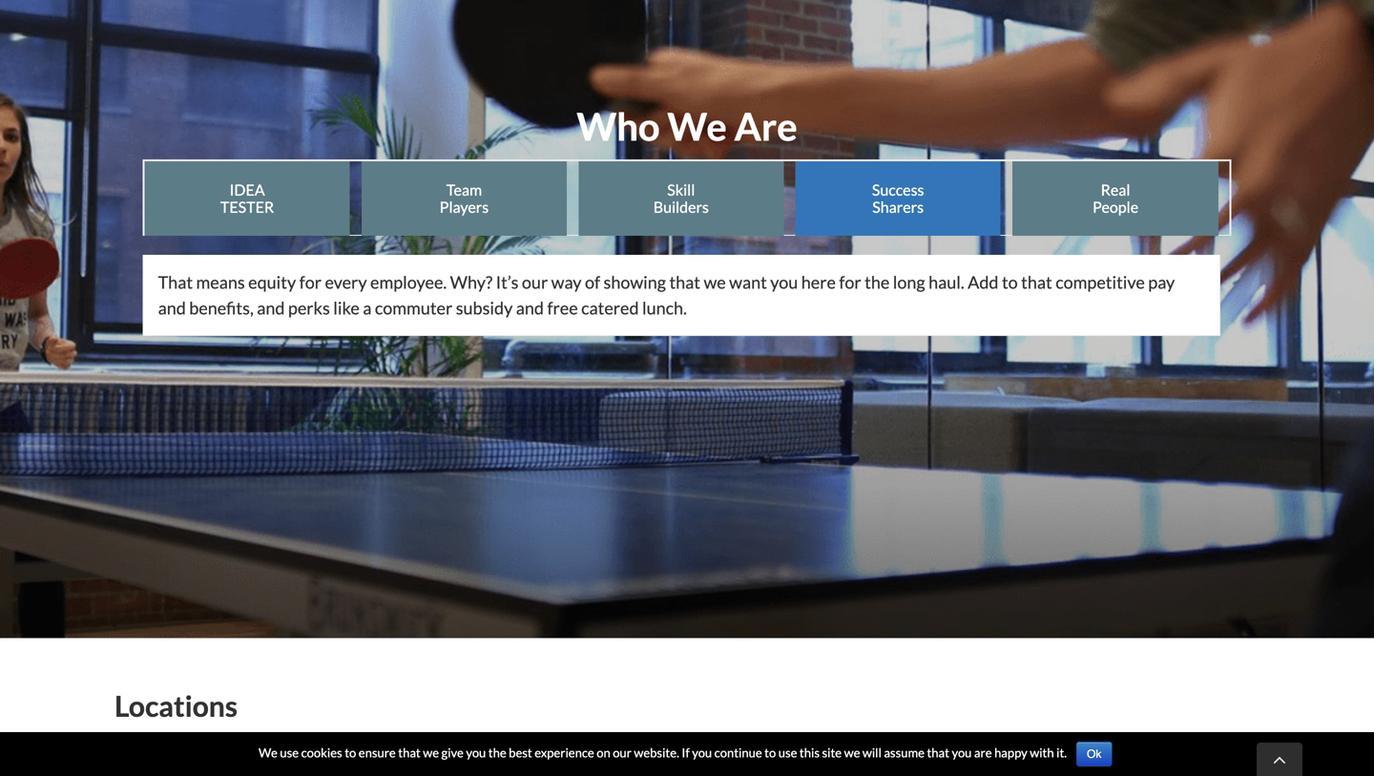 Task type: vqa. For each thing, say whether or not it's contained in the screenshot.
risks.
no



Task type: describe. For each thing, give the bounding box(es) containing it.
people
[[1093, 198, 1139, 216]]

2 horizontal spatial we
[[845, 745, 861, 760]]

1 and from the left
[[158, 297, 186, 318]]

who we are
[[577, 103, 798, 149]]

tester
[[220, 198, 274, 216]]

you inside the that means equity for every employee. why? it's our way of showing that we want you here for the long haul. add to that competitive pay and benefits, and perks like a commuter subsidy and free catered lunch.
[[771, 272, 798, 293]]

are
[[975, 745, 993, 760]]

sharers
[[873, 198, 924, 216]]

1 horizontal spatial we
[[668, 103, 727, 149]]

ok
[[1088, 748, 1102, 761]]

that right the ensure
[[398, 745, 421, 760]]

locations
[[115, 689, 238, 723]]

0 horizontal spatial to
[[345, 745, 356, 760]]

tab containing team players
[[362, 161, 568, 236]]

ensure
[[359, 745, 396, 760]]

means
[[196, 272, 245, 293]]

haul.
[[929, 272, 965, 293]]

tab containing idea tester
[[145, 161, 351, 236]]

on
[[597, 745, 611, 760]]

that
[[158, 272, 193, 293]]

give
[[442, 745, 464, 760]]

want
[[730, 272, 767, 293]]

to inside the that means equity for every employee. why? it's our way of showing that we want you here for the long haul. add to that competitive pay and benefits, and perks like a commuter subsidy and free catered lunch.
[[1003, 272, 1018, 293]]

cookies
[[301, 745, 342, 760]]

will
[[863, 745, 882, 760]]

the inside the that means equity for every employee. why? it's our way of showing that we want you here for the long haul. add to that competitive pay and benefits, and perks like a commuter subsidy and free catered lunch.
[[865, 272, 890, 293]]

happy
[[995, 745, 1028, 760]]

real people
[[1093, 180, 1139, 216]]

commuter
[[375, 297, 453, 318]]

tab containing success
[[796, 161, 1002, 236]]

if
[[682, 745, 690, 760]]

ok link
[[1077, 742, 1113, 767]]

success
[[873, 180, 925, 199]]

cambridge, ma image
[[92, 745, 319, 776]]

1 horizontal spatial to
[[765, 745, 776, 760]]

that means equity for every employee. why? it's our way of showing that we want you here for the long haul. add to that competitive pay and benefits, and perks like a commuter subsidy and free catered lunch.
[[158, 272, 1176, 318]]

1 for from the left
[[299, 272, 322, 293]]

we inside the that means equity for every employee. why? it's our way of showing that we want you here for the long haul. add to that competitive pay and benefits, and perks like a commuter subsidy and free catered lunch.
[[704, 272, 726, 293]]

tab containing skill builders
[[579, 161, 785, 236]]

pay
[[1149, 272, 1176, 293]]

3 and from the left
[[516, 297, 544, 318]]

are
[[735, 103, 798, 149]]

with
[[1030, 745, 1055, 760]]

catered
[[582, 297, 639, 318]]

experience
[[535, 745, 595, 760]]

perks
[[288, 297, 330, 318]]

skill builders
[[654, 180, 709, 216]]

that up lunch.
[[670, 272, 701, 293]]

it.
[[1057, 745, 1068, 760]]

idea
[[230, 180, 265, 199]]

idea tester
[[220, 180, 274, 216]]

0 horizontal spatial the
[[489, 745, 507, 760]]

detroit, mi image
[[330, 745, 557, 776]]

1 use from the left
[[280, 745, 299, 760]]



Task type: locate. For each thing, give the bounding box(es) containing it.
0 horizontal spatial and
[[158, 297, 186, 318]]

0 vertical spatial our
[[522, 272, 548, 293]]

it's
[[496, 272, 519, 293]]

and down equity
[[257, 297, 285, 318]]

raleigh nc image
[[568, 745, 795, 776]]

add
[[968, 272, 999, 293]]

our right on
[[613, 745, 632, 760]]

0 vertical spatial the
[[865, 272, 890, 293]]

to right add at the top right of the page
[[1003, 272, 1018, 293]]

tab up why?
[[362, 161, 568, 236]]

we left the will
[[845, 745, 861, 760]]

1 horizontal spatial for
[[840, 272, 862, 293]]

1 horizontal spatial our
[[613, 745, 632, 760]]

subsidy
[[456, 297, 513, 318]]

you left 'here'
[[771, 272, 798, 293]]

like
[[333, 297, 360, 318]]

way
[[552, 272, 582, 293]]

2 horizontal spatial and
[[516, 297, 544, 318]]

here
[[802, 272, 836, 293]]

and
[[158, 297, 186, 318], [257, 297, 285, 318], [516, 297, 544, 318]]

we left give at the left of the page
[[423, 745, 439, 760]]

our
[[522, 272, 548, 293], [613, 745, 632, 760]]

real
[[1101, 180, 1131, 199]]

site
[[823, 745, 842, 760]]

you
[[771, 272, 798, 293], [466, 745, 486, 760], [692, 745, 712, 760], [952, 745, 972, 760]]

0 horizontal spatial we
[[423, 745, 439, 760]]

2 tab from the left
[[362, 161, 568, 236]]

1 vertical spatial our
[[613, 745, 632, 760]]

our right it's
[[522, 272, 548, 293]]

you right if
[[692, 745, 712, 760]]

tab list
[[144, 160, 1231, 236]]

team players
[[440, 180, 489, 216]]

dublin, ireland image
[[1045, 745, 1272, 776]]

success sharers
[[873, 180, 925, 216]]

employee.
[[370, 272, 447, 293]]

lunch.
[[643, 297, 687, 318]]

website.
[[634, 745, 680, 760]]

we left want
[[704, 272, 726, 293]]

of
[[585, 272, 601, 293]]

for
[[299, 272, 322, 293], [840, 272, 862, 293]]

use left this at the bottom right of the page
[[779, 745, 798, 760]]

we up skill
[[668, 103, 727, 149]]

0 horizontal spatial for
[[299, 272, 322, 293]]

competitive
[[1056, 272, 1146, 293]]

a
[[363, 297, 372, 318]]

we left cookies
[[259, 745, 278, 760]]

builders
[[654, 198, 709, 216]]

who
[[577, 103, 660, 149]]

2 use from the left
[[779, 745, 798, 760]]

tab up competitive
[[1013, 161, 1219, 236]]

london, england image
[[807, 745, 1033, 776]]

to right "continue"
[[765, 745, 776, 760]]

you right give at the left of the page
[[466, 745, 486, 760]]

0 horizontal spatial our
[[522, 272, 548, 293]]

tab
[[145, 161, 351, 236], [362, 161, 568, 236], [579, 161, 785, 236], [796, 161, 1002, 236], [1013, 161, 1219, 236]]

for right 'here'
[[840, 272, 862, 293]]

the left long
[[865, 272, 890, 293]]

we
[[704, 272, 726, 293], [423, 745, 439, 760], [845, 745, 861, 760]]

benefits,
[[189, 297, 254, 318]]

use left cookies
[[280, 745, 299, 760]]

1 tab from the left
[[145, 161, 351, 236]]

and left free on the top of the page
[[516, 297, 544, 318]]

2 horizontal spatial to
[[1003, 272, 1018, 293]]

that right add at the top right of the page
[[1022, 272, 1053, 293]]

1 vertical spatial the
[[489, 745, 507, 760]]

the left best
[[489, 745, 507, 760]]

1 horizontal spatial the
[[865, 272, 890, 293]]

5 tab from the left
[[1013, 161, 1219, 236]]

free
[[548, 297, 578, 318]]

3 tab from the left
[[579, 161, 785, 236]]

that right assume
[[928, 745, 950, 760]]

to
[[1003, 272, 1018, 293], [345, 745, 356, 760], [765, 745, 776, 760]]

team
[[447, 180, 482, 199]]

that
[[670, 272, 701, 293], [1022, 272, 1053, 293], [398, 745, 421, 760], [928, 745, 950, 760]]

0 horizontal spatial we
[[259, 745, 278, 760]]

0 horizontal spatial use
[[280, 745, 299, 760]]

why?
[[450, 272, 493, 293]]

tab up equity
[[145, 161, 351, 236]]

continue
[[715, 745, 763, 760]]

we
[[668, 103, 727, 149], [259, 745, 278, 760]]

best
[[509, 745, 533, 760]]

2 and from the left
[[257, 297, 285, 318]]

4 tab from the left
[[796, 161, 1002, 236]]

assume
[[884, 745, 925, 760]]

every
[[325, 272, 367, 293]]

skill
[[668, 180, 695, 199]]

players
[[440, 198, 489, 216]]

that means equity for every employee. why? it's our way of showing that we want you here for the long haul. add to that competitive pay and benefits, and perks like a commuter subsidy and free catered lunch. tab panel
[[143, 255, 1232, 336], [143, 255, 1221, 336]]

1 horizontal spatial we
[[704, 272, 726, 293]]

tab down who we are
[[579, 161, 785, 236]]

our inside the that means equity for every employee. why? it's our way of showing that we want you here for the long haul. add to that competitive pay and benefits, and perks like a commuter subsidy and free catered lunch.
[[522, 272, 548, 293]]

2 for from the left
[[840, 272, 862, 293]]

0 vertical spatial we
[[668, 103, 727, 149]]

showing
[[604, 272, 666, 293]]

and down that
[[158, 297, 186, 318]]

we use cookies to ensure that we give you the best experience on our website. if you continue to use this site we will assume that you are happy with it.
[[259, 745, 1068, 760]]

to left the ensure
[[345, 745, 356, 760]]

1 vertical spatial we
[[259, 745, 278, 760]]

long
[[893, 272, 926, 293]]

1 horizontal spatial and
[[257, 297, 285, 318]]

1 horizontal spatial use
[[779, 745, 798, 760]]

you left are
[[952, 745, 972, 760]]

this
[[800, 745, 820, 760]]

tab containing real people
[[1013, 161, 1219, 236]]

equity
[[248, 272, 296, 293]]

tab up long
[[796, 161, 1002, 236]]

tab list containing idea tester
[[144, 160, 1231, 236]]

use
[[280, 745, 299, 760], [779, 745, 798, 760]]

the
[[865, 272, 890, 293], [489, 745, 507, 760]]

for up perks
[[299, 272, 322, 293]]



